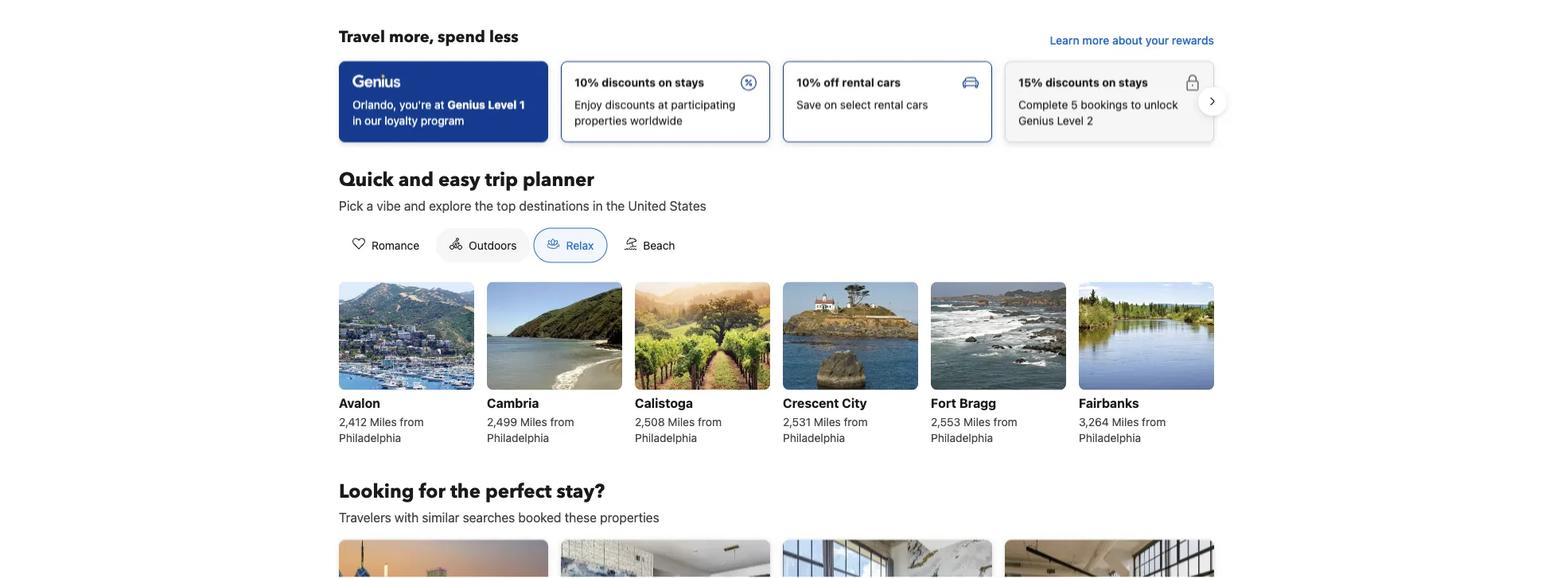Task type: vqa. For each thing, say whether or not it's contained in the screenshot.
at
yes



Task type: locate. For each thing, give the bounding box(es) containing it.
quick
[[339, 167, 394, 193]]

and right vibe
[[404, 198, 426, 213]]

fort
[[931, 395, 956, 410]]

from right 2,412
[[400, 415, 424, 428]]

1 horizontal spatial genius
[[1019, 114, 1054, 127]]

0 horizontal spatial 10%
[[575, 75, 599, 89]]

1 horizontal spatial at
[[658, 98, 668, 111]]

from for fairbanks
[[1142, 415, 1166, 428]]

miles for calistoga
[[668, 415, 695, 428]]

philadelphia down 2,412
[[339, 431, 401, 444]]

blue genius logo image
[[352, 74, 401, 87], [352, 74, 401, 87]]

2 at from the left
[[658, 98, 668, 111]]

miles for cambria
[[520, 415, 547, 428]]

relax
[[566, 239, 594, 252]]

properties down 'enjoy'
[[575, 114, 627, 127]]

discounts up 5
[[1046, 75, 1099, 89]]

3 miles from the left
[[668, 415, 695, 428]]

city
[[842, 395, 867, 410]]

in left our
[[352, 114, 362, 127]]

on
[[658, 75, 672, 89], [1102, 75, 1116, 89], [824, 98, 837, 111]]

tab list
[[326, 228, 701, 264]]

spend
[[438, 26, 485, 48]]

philadelphia inside the avalon 2,412 miles from philadelphia
[[339, 431, 401, 444]]

vibe
[[377, 198, 401, 213]]

cars up save on select rental cars
[[877, 75, 901, 89]]

pick
[[339, 198, 363, 213]]

from for avalon
[[400, 415, 424, 428]]

relax button
[[534, 228, 607, 263]]

to
[[1131, 98, 1141, 111]]

2,531
[[783, 415, 811, 428]]

5 miles from the left
[[964, 415, 991, 428]]

miles
[[370, 415, 397, 428], [520, 415, 547, 428], [668, 415, 695, 428], [814, 415, 841, 428], [964, 415, 991, 428], [1112, 415, 1139, 428]]

10% up 'enjoy'
[[575, 75, 599, 89]]

level down 5
[[1057, 114, 1084, 127]]

1 vertical spatial cars
[[906, 98, 928, 111]]

from right 2,508
[[698, 415, 722, 428]]

level
[[488, 98, 517, 111], [1057, 114, 1084, 127]]

0 horizontal spatial cars
[[877, 75, 901, 89]]

in inside 'quick and easy trip planner pick a vibe and explore the top destinations in the united states'
[[593, 198, 603, 213]]

orlando, you're at genius level 1 in our loyalty program
[[352, 98, 525, 127]]

the right the for
[[450, 479, 481, 505]]

2 horizontal spatial on
[[1102, 75, 1116, 89]]

discounts
[[602, 75, 656, 89], [1046, 75, 1099, 89], [605, 98, 655, 111]]

similar
[[422, 510, 459, 525]]

miles down the avalon
[[370, 415, 397, 428]]

at
[[434, 98, 444, 111], [658, 98, 668, 111]]

miles inside 'cambria 2,499 miles from philadelphia'
[[520, 415, 547, 428]]

and up vibe
[[398, 167, 434, 193]]

10% for 10% discounts on stays
[[575, 75, 599, 89]]

discounts up 'enjoy discounts at participating properties worldwide'
[[602, 75, 656, 89]]

the inside looking for the perfect stay? travelers with similar searches booked these properties
[[450, 479, 481, 505]]

miles down the calistoga
[[668, 415, 695, 428]]

stays up participating on the left
[[675, 75, 704, 89]]

miles down 'fairbanks'
[[1112, 415, 1139, 428]]

perfect
[[485, 479, 552, 505]]

1 horizontal spatial in
[[593, 198, 603, 213]]

in up relax
[[593, 198, 603, 213]]

6 miles from the left
[[1112, 415, 1139, 428]]

1
[[519, 98, 525, 111]]

philadelphia
[[339, 431, 401, 444], [487, 431, 549, 444], [635, 431, 697, 444], [783, 431, 845, 444], [931, 431, 993, 444], [1079, 431, 1141, 444]]

cambria 2,499 miles from philadelphia
[[487, 395, 574, 444]]

15% discounts on stays
[[1019, 75, 1148, 89]]

at inside orlando, you're at genius level 1 in our loyalty program
[[434, 98, 444, 111]]

these
[[565, 510, 597, 525]]

1 vertical spatial rental
[[874, 98, 903, 111]]

5 philadelphia from the left
[[931, 431, 993, 444]]

genius inside orlando, you're at genius level 1 in our loyalty program
[[447, 98, 485, 111]]

rental up select
[[842, 75, 874, 89]]

cars
[[877, 75, 901, 89], [906, 98, 928, 111]]

from inside calistoga 2,508 miles from philadelphia
[[698, 415, 722, 428]]

cars right select
[[906, 98, 928, 111]]

philadelphia inside calistoga 2,508 miles from philadelphia
[[635, 431, 697, 444]]

1 horizontal spatial stays
[[1119, 75, 1148, 89]]

from inside "fairbanks 3,264 miles from philadelphia"
[[1142, 415, 1166, 428]]

avalon
[[339, 395, 380, 410]]

1 from from the left
[[400, 415, 424, 428]]

philadelphia inside "fairbanks 3,264 miles from philadelphia"
[[1079, 431, 1141, 444]]

1 horizontal spatial level
[[1057, 114, 1084, 127]]

10%
[[575, 75, 599, 89], [797, 75, 821, 89]]

stays
[[675, 75, 704, 89], [1119, 75, 1148, 89]]

and
[[398, 167, 434, 193], [404, 198, 426, 213]]

rewards
[[1172, 33, 1214, 46]]

calistoga 2,508 miles from philadelphia
[[635, 395, 722, 444]]

in
[[352, 114, 362, 127], [593, 198, 603, 213]]

the left united
[[606, 198, 625, 213]]

on up 'enjoy discounts at participating properties worldwide'
[[658, 75, 672, 89]]

miles inside the avalon 2,412 miles from philadelphia
[[370, 415, 397, 428]]

level left 1 in the top left of the page
[[488, 98, 517, 111]]

0 horizontal spatial stays
[[675, 75, 704, 89]]

philadelphia down the "2,531"
[[783, 431, 845, 444]]

at for participating
[[658, 98, 668, 111]]

from inside fort bragg 2,553 miles from philadelphia
[[994, 415, 1017, 428]]

on up the bookings
[[1102, 75, 1116, 89]]

rental right select
[[874, 98, 903, 111]]

philadelphia for calistoga
[[635, 431, 697, 444]]

0 vertical spatial in
[[352, 114, 362, 127]]

0 vertical spatial level
[[488, 98, 517, 111]]

the left top
[[475, 198, 493, 213]]

philadelphia down 2,553
[[931, 431, 993, 444]]

philadelphia down the 2,499
[[487, 431, 549, 444]]

complete 5 bookings to unlock genius level 2
[[1019, 98, 1178, 127]]

stays up to
[[1119, 75, 1148, 89]]

miles inside "fairbanks 3,264 miles from philadelphia"
[[1112, 415, 1139, 428]]

region
[[326, 54, 1227, 148]]

easy
[[438, 167, 480, 193]]

from down city
[[844, 415, 868, 428]]

10% discounts on stays
[[575, 75, 704, 89]]

philadelphia inside fort bragg 2,553 miles from philadelphia
[[931, 431, 993, 444]]

properties right these
[[600, 510, 659, 525]]

united
[[628, 198, 666, 213]]

on for at
[[658, 75, 672, 89]]

more,
[[389, 26, 434, 48]]

2 10% from the left
[[797, 75, 821, 89]]

at inside 'enjoy discounts at participating properties worldwide'
[[658, 98, 668, 111]]

miles down cambria
[[520, 415, 547, 428]]

1 10% from the left
[[575, 75, 599, 89]]

learn
[[1050, 33, 1080, 46]]

0 horizontal spatial level
[[488, 98, 517, 111]]

0 vertical spatial properties
[[575, 114, 627, 127]]

miles inside calistoga 2,508 miles from philadelphia
[[668, 415, 695, 428]]

about
[[1112, 33, 1143, 46]]

from right 3,264
[[1142, 415, 1166, 428]]

2 stays from the left
[[1119, 75, 1148, 89]]

1 philadelphia from the left
[[339, 431, 401, 444]]

4 miles from the left
[[814, 415, 841, 428]]

learn more about your rewards
[[1050, 33, 1214, 46]]

4 philadelphia from the left
[[783, 431, 845, 444]]

discounts inside 'enjoy discounts at participating properties worldwide'
[[605, 98, 655, 111]]

1 horizontal spatial 10%
[[797, 75, 821, 89]]

2 philadelphia from the left
[[487, 431, 549, 444]]

4 from from the left
[[844, 415, 868, 428]]

1 miles from the left
[[370, 415, 397, 428]]

10% up "save"
[[797, 75, 821, 89]]

1 vertical spatial in
[[593, 198, 603, 213]]

properties
[[575, 114, 627, 127], [600, 510, 659, 525]]

1 horizontal spatial cars
[[906, 98, 928, 111]]

2 miles from the left
[[520, 415, 547, 428]]

crescent city 2,531 miles from philadelphia
[[783, 395, 868, 444]]

0 horizontal spatial on
[[658, 75, 672, 89]]

0 horizontal spatial at
[[434, 98, 444, 111]]

6 from from the left
[[1142, 415, 1166, 428]]

miles for avalon
[[370, 415, 397, 428]]

beach button
[[611, 228, 689, 263]]

from inside crescent city 2,531 miles from philadelphia
[[844, 415, 868, 428]]

from right the 2,499
[[550, 415, 574, 428]]

the
[[475, 198, 493, 213], [606, 198, 625, 213], [450, 479, 481, 505]]

fairbanks 3,264 miles from philadelphia
[[1079, 395, 1166, 444]]

1 stays from the left
[[675, 75, 704, 89]]

genius up program
[[447, 98, 485, 111]]

1 at from the left
[[434, 98, 444, 111]]

discounts down '10% discounts on stays'
[[605, 98, 655, 111]]

1 vertical spatial level
[[1057, 114, 1084, 127]]

5 from from the left
[[994, 415, 1017, 428]]

philadelphia down 3,264
[[1079, 431, 1141, 444]]

0 horizontal spatial in
[[352, 114, 362, 127]]

6 philadelphia from the left
[[1079, 431, 1141, 444]]

learn more about your rewards link
[[1044, 26, 1221, 54]]

2,412
[[339, 415, 367, 428]]

genius
[[447, 98, 485, 111], [1019, 114, 1054, 127]]

level inside complete 5 bookings to unlock genius level 2
[[1057, 114, 1084, 127]]

3 philadelphia from the left
[[635, 431, 697, 444]]

2,499
[[487, 415, 517, 428]]

3 from from the left
[[698, 415, 722, 428]]

2 from from the left
[[550, 415, 574, 428]]

stays for 15% discounts on stays
[[1119, 75, 1148, 89]]

from inside the avalon 2,412 miles from philadelphia
[[400, 415, 424, 428]]

on for bookings
[[1102, 75, 1116, 89]]

miles down bragg
[[964, 415, 991, 428]]

1 horizontal spatial on
[[824, 98, 837, 111]]

1 vertical spatial properties
[[600, 510, 659, 525]]

from inside 'cambria 2,499 miles from philadelphia'
[[550, 415, 574, 428]]

0 vertical spatial genius
[[447, 98, 485, 111]]

philadelphia for cambria
[[487, 431, 549, 444]]

cambria
[[487, 395, 539, 410]]

at up program
[[434, 98, 444, 111]]

searches
[[463, 510, 515, 525]]

miles down crescent on the right bottom of the page
[[814, 415, 841, 428]]

philadelphia inside 'cambria 2,499 miles from philadelphia'
[[487, 431, 549, 444]]

rental
[[842, 75, 874, 89], [874, 98, 903, 111]]

properties inside 'enjoy discounts at participating properties worldwide'
[[575, 114, 627, 127]]

from
[[400, 415, 424, 428], [550, 415, 574, 428], [698, 415, 722, 428], [844, 415, 868, 428], [994, 415, 1017, 428], [1142, 415, 1166, 428]]

discounts for 5
[[1046, 75, 1099, 89]]

on right "save"
[[824, 98, 837, 111]]

calistoga
[[635, 395, 693, 410]]

from down bragg
[[994, 415, 1017, 428]]

philadelphia down 2,508
[[635, 431, 697, 444]]

participating
[[671, 98, 736, 111]]

0 horizontal spatial genius
[[447, 98, 485, 111]]

genius down complete on the right top of page
[[1019, 114, 1054, 127]]

at up worldwide
[[658, 98, 668, 111]]

1 vertical spatial genius
[[1019, 114, 1054, 127]]



Task type: describe. For each thing, give the bounding box(es) containing it.
romance
[[372, 239, 419, 252]]

15%
[[1019, 75, 1043, 89]]

romance button
[[339, 228, 433, 263]]

program
[[421, 114, 464, 127]]

destinations
[[519, 198, 589, 213]]

miles for fairbanks
[[1112, 415, 1139, 428]]

10% off rental cars
[[797, 75, 901, 89]]

1 vertical spatial and
[[404, 198, 426, 213]]

from for cambria
[[550, 415, 574, 428]]

your
[[1146, 33, 1169, 46]]

region containing 10% discounts on stays
[[326, 54, 1227, 148]]

at for genius
[[434, 98, 444, 111]]

planner
[[523, 167, 594, 193]]

a
[[367, 198, 373, 213]]

outdoors button
[[436, 228, 530, 263]]

less
[[489, 26, 519, 48]]

our
[[365, 114, 381, 127]]

2,553
[[931, 415, 961, 428]]

orlando,
[[352, 98, 396, 111]]

save
[[797, 98, 821, 111]]

genius inside complete 5 bookings to unlock genius level 2
[[1019, 114, 1054, 127]]

0 vertical spatial cars
[[877, 75, 901, 89]]

avalon 2,412 miles from philadelphia
[[339, 395, 424, 444]]

crescent
[[783, 395, 839, 410]]

you're
[[399, 98, 431, 111]]

outdoors
[[469, 239, 517, 252]]

tab list containing romance
[[326, 228, 701, 264]]

bragg
[[959, 395, 996, 410]]

travelers
[[339, 510, 391, 525]]

trip
[[485, 167, 518, 193]]

philadelphia inside crescent city 2,531 miles from philadelphia
[[783, 431, 845, 444]]

fairbanks
[[1079, 395, 1139, 410]]

fort bragg 2,553 miles from philadelphia
[[931, 395, 1017, 444]]

complete
[[1019, 98, 1068, 111]]

from for calistoga
[[698, 415, 722, 428]]

more
[[1083, 33, 1109, 46]]

0 vertical spatial and
[[398, 167, 434, 193]]

quick and easy trip planner pick a vibe and explore the top destinations in the united states
[[339, 167, 706, 213]]

select
[[840, 98, 871, 111]]

bookings
[[1081, 98, 1128, 111]]

beach
[[643, 239, 675, 252]]

5
[[1071, 98, 1078, 111]]

booked
[[518, 510, 561, 525]]

2
[[1087, 114, 1093, 127]]

2,508
[[635, 415, 665, 428]]

with
[[395, 510, 419, 525]]

philadelphia for fairbanks
[[1079, 431, 1141, 444]]

properties inside looking for the perfect stay? travelers with similar searches booked these properties
[[600, 510, 659, 525]]

in inside orlando, you're at genius level 1 in our loyalty program
[[352, 114, 362, 127]]

discounts for discounts
[[602, 75, 656, 89]]

looking for the perfect stay? travelers with similar searches booked these properties
[[339, 479, 659, 525]]

10% for 10% off rental cars
[[797, 75, 821, 89]]

3,264
[[1079, 415, 1109, 428]]

enjoy
[[575, 98, 602, 111]]

stays for 10% discounts on stays
[[675, 75, 704, 89]]

off
[[824, 75, 839, 89]]

level inside orlando, you're at genius level 1 in our loyalty program
[[488, 98, 517, 111]]

looking
[[339, 479, 414, 505]]

worldwide
[[630, 114, 683, 127]]

enjoy discounts at participating properties worldwide
[[575, 98, 736, 127]]

miles inside crescent city 2,531 miles from philadelphia
[[814, 415, 841, 428]]

philadelphia for avalon
[[339, 431, 401, 444]]

explore
[[429, 198, 471, 213]]

top
[[497, 198, 516, 213]]

travel more, spend less
[[339, 26, 519, 48]]

stay?
[[557, 479, 605, 505]]

miles inside fort bragg 2,553 miles from philadelphia
[[964, 415, 991, 428]]

loyalty
[[385, 114, 418, 127]]

save on select rental cars
[[797, 98, 928, 111]]

0 vertical spatial rental
[[842, 75, 874, 89]]

states
[[670, 198, 706, 213]]

for
[[419, 479, 446, 505]]

travel
[[339, 26, 385, 48]]

unlock
[[1144, 98, 1178, 111]]



